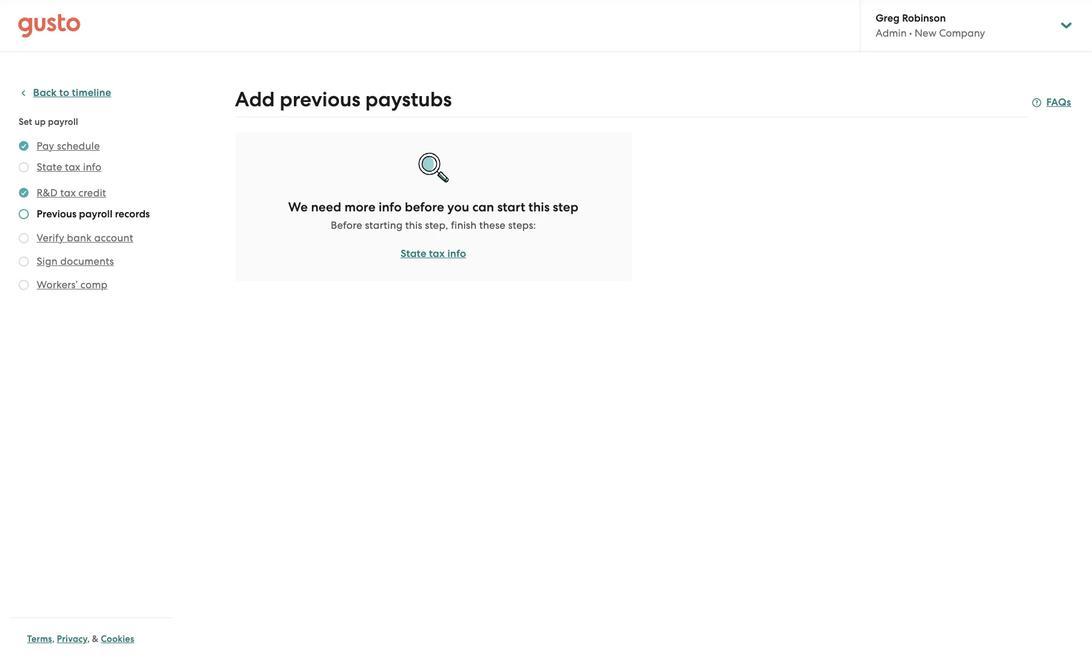 Task type: describe. For each thing, give the bounding box(es) containing it.
records
[[115, 208, 150, 221]]

previous
[[37, 208, 77, 221]]

info for state tax info 'button'
[[83, 161, 102, 173]]

back to timeline
[[33, 87, 111, 99]]

faqs
[[1047, 96, 1072, 109]]

new
[[915, 27, 937, 39]]

r&d tax credit button
[[37, 186, 106, 200]]

workers'
[[37, 279, 78, 291]]

finish
[[451, 219, 477, 231]]

we
[[288, 200, 308, 215]]

tax for 'r&d tax credit' button
[[60, 187, 76, 199]]

1 horizontal spatial this
[[529, 200, 550, 215]]

1 check image from the top
[[19, 209, 29, 219]]

info inside we need more info before you can start this step before starting this step, finish these steps:
[[379, 200, 402, 215]]

credit
[[79, 187, 106, 199]]

starting
[[365, 219, 403, 231]]

add
[[235, 87, 275, 112]]

step
[[553, 200, 579, 215]]

circle check image
[[19, 139, 29, 153]]

greg
[[876, 12, 900, 25]]

state tax info button
[[37, 160, 102, 174]]

&
[[92, 634, 99, 645]]

add previous paystubs
[[235, 87, 452, 112]]

steps:
[[508, 219, 536, 231]]

•
[[910, 27, 913, 39]]

you
[[447, 200, 469, 215]]

faqs button
[[1032, 96, 1072, 110]]

1 , from the left
[[52, 634, 55, 645]]

2 check image from the top
[[19, 233, 29, 244]]

set up payroll
[[19, 117, 78, 127]]

previous payroll records list
[[19, 139, 167, 295]]

cookies
[[101, 634, 134, 645]]

state tax info for state tax info link
[[401, 248, 466, 260]]

terms , privacy , & cookies
[[27, 634, 134, 645]]

cookies button
[[101, 633, 134, 647]]

payroll inside list
[[79, 208, 113, 221]]

sign documents button
[[37, 254, 114, 269]]

terms link
[[27, 634, 52, 645]]

step,
[[425, 219, 448, 231]]

2 , from the left
[[87, 634, 90, 645]]

home image
[[18, 14, 81, 38]]

circle check image
[[19, 186, 29, 200]]

check image for state
[[19, 162, 29, 173]]

0 horizontal spatial payroll
[[48, 117, 78, 127]]

start
[[497, 200, 526, 215]]

check image for sign
[[19, 257, 29, 267]]

company
[[939, 27, 986, 39]]

schedule
[[57, 140, 100, 152]]

state for state tax info link
[[401, 248, 427, 260]]

to
[[59, 87, 69, 99]]

state for state tax info 'button'
[[37, 161, 62, 173]]



Task type: locate. For each thing, give the bounding box(es) containing it.
check image down circle check icon
[[19, 162, 29, 173]]

1 vertical spatial state
[[401, 248, 427, 260]]

info up starting
[[379, 200, 402, 215]]

state down pay
[[37, 161, 62, 173]]

this
[[529, 200, 550, 215], [405, 219, 422, 231]]

tax inside 'button'
[[65, 161, 80, 173]]

payroll down credit
[[79, 208, 113, 221]]

2 vertical spatial check image
[[19, 280, 29, 290]]

0 vertical spatial info
[[83, 161, 102, 173]]

privacy
[[57, 634, 87, 645]]

state tax info for state tax info 'button'
[[37, 161, 102, 173]]

state tax info inside 'previous payroll records' list
[[37, 161, 102, 173]]

info
[[83, 161, 102, 173], [379, 200, 402, 215], [448, 248, 466, 260]]

pay schedule button
[[37, 139, 100, 153]]

state tax info down step,
[[401, 248, 466, 260]]

1 vertical spatial check image
[[19, 233, 29, 244]]

tax for state tax info 'button'
[[65, 161, 80, 173]]

, left the privacy
[[52, 634, 55, 645]]

info down finish
[[448, 248, 466, 260]]

0 horizontal spatial info
[[83, 161, 102, 173]]

r&d tax credit
[[37, 187, 106, 199]]

check image left verify
[[19, 233, 29, 244]]

check image left sign
[[19, 257, 29, 267]]

info inside 'button'
[[83, 161, 102, 173]]

tax
[[65, 161, 80, 173], [60, 187, 76, 199], [429, 248, 445, 260]]

0 vertical spatial tax
[[65, 161, 80, 173]]

back to timeline button
[[19, 86, 111, 100]]

we need more info before you can start this step before starting this step, finish these steps:
[[288, 200, 579, 231]]

1 vertical spatial state tax info
[[401, 248, 466, 260]]

payroll
[[48, 117, 78, 127], [79, 208, 113, 221]]

0 vertical spatial state
[[37, 161, 62, 173]]

1 horizontal spatial payroll
[[79, 208, 113, 221]]

terms
[[27, 634, 52, 645]]

check image left workers'
[[19, 280, 29, 290]]

tax down step,
[[429, 248, 445, 260]]

documents
[[60, 256, 114, 268]]

set
[[19, 117, 32, 127]]

state tax info down pay schedule button
[[37, 161, 102, 173]]

bank
[[67, 232, 92, 244]]

tax right r&d
[[60, 187, 76, 199]]

0 horizontal spatial this
[[405, 219, 422, 231]]

1 vertical spatial payroll
[[79, 208, 113, 221]]

tax down pay schedule button
[[65, 161, 80, 173]]

0 vertical spatial check image
[[19, 209, 29, 219]]

state inside 'button'
[[37, 161, 62, 173]]

check image for workers'
[[19, 280, 29, 290]]

state tax info
[[37, 161, 102, 173], [401, 248, 466, 260]]

2 vertical spatial tax
[[429, 248, 445, 260]]

1 vertical spatial check image
[[19, 257, 29, 267]]

admin
[[876, 27, 907, 39]]

previous
[[280, 87, 361, 112]]

3 check image from the top
[[19, 280, 29, 290]]

0 vertical spatial state tax info
[[37, 161, 102, 173]]

0 vertical spatial check image
[[19, 162, 29, 173]]

0 vertical spatial this
[[529, 200, 550, 215]]

state tax info link
[[401, 247, 466, 262]]

, left &
[[87, 634, 90, 645]]

tax for state tax info link
[[429, 248, 445, 260]]

0 horizontal spatial state tax info
[[37, 161, 102, 173]]

info for state tax info link
[[448, 248, 466, 260]]

greg robinson admin • new company
[[876, 12, 986, 39]]

more
[[345, 200, 376, 215]]

before
[[405, 200, 444, 215]]

tax inside button
[[60, 187, 76, 199]]

2 vertical spatial info
[[448, 248, 466, 260]]

timeline
[[72, 87, 111, 99]]

can
[[473, 200, 494, 215]]

paystubs
[[365, 87, 452, 112]]

workers' comp
[[37, 279, 108, 291]]

1 vertical spatial info
[[379, 200, 402, 215]]

up
[[35, 117, 46, 127]]

,
[[52, 634, 55, 645], [87, 634, 90, 645]]

sign documents
[[37, 256, 114, 268]]

sign
[[37, 256, 58, 268]]

pay
[[37, 140, 54, 152]]

info down schedule
[[83, 161, 102, 173]]

verify
[[37, 232, 64, 244]]

payroll right up
[[48, 117, 78, 127]]

account
[[94, 232, 133, 244]]

0 horizontal spatial state
[[37, 161, 62, 173]]

1 check image from the top
[[19, 162, 29, 173]]

check image
[[19, 162, 29, 173], [19, 257, 29, 267], [19, 280, 29, 290]]

state
[[37, 161, 62, 173], [401, 248, 427, 260]]

check image down circle check image
[[19, 209, 29, 219]]

verify bank account
[[37, 232, 133, 244]]

1 vertical spatial this
[[405, 219, 422, 231]]

check image
[[19, 209, 29, 219], [19, 233, 29, 244]]

state down step,
[[401, 248, 427, 260]]

before
[[331, 219, 362, 231]]

previous payroll records
[[37, 208, 150, 221]]

these
[[479, 219, 506, 231]]

1 vertical spatial tax
[[60, 187, 76, 199]]

1 horizontal spatial state
[[401, 248, 427, 260]]

need
[[311, 200, 342, 215]]

0 vertical spatial payroll
[[48, 117, 78, 127]]

2 check image from the top
[[19, 257, 29, 267]]

back
[[33, 87, 57, 99]]

1 horizontal spatial state tax info
[[401, 248, 466, 260]]

1 horizontal spatial info
[[379, 200, 402, 215]]

comp
[[80, 279, 108, 291]]

pay schedule
[[37, 140, 100, 152]]

workers' comp button
[[37, 278, 108, 292]]

2 horizontal spatial info
[[448, 248, 466, 260]]

privacy link
[[57, 634, 87, 645]]

1 horizontal spatial ,
[[87, 634, 90, 645]]

0 horizontal spatial ,
[[52, 634, 55, 645]]

r&d
[[37, 187, 58, 199]]

robinson
[[902, 12, 946, 25]]

verify bank account button
[[37, 231, 133, 245]]

this down the before
[[405, 219, 422, 231]]

this up "steps:"
[[529, 200, 550, 215]]



Task type: vqa. For each thing, say whether or not it's contained in the screenshot.
more
yes



